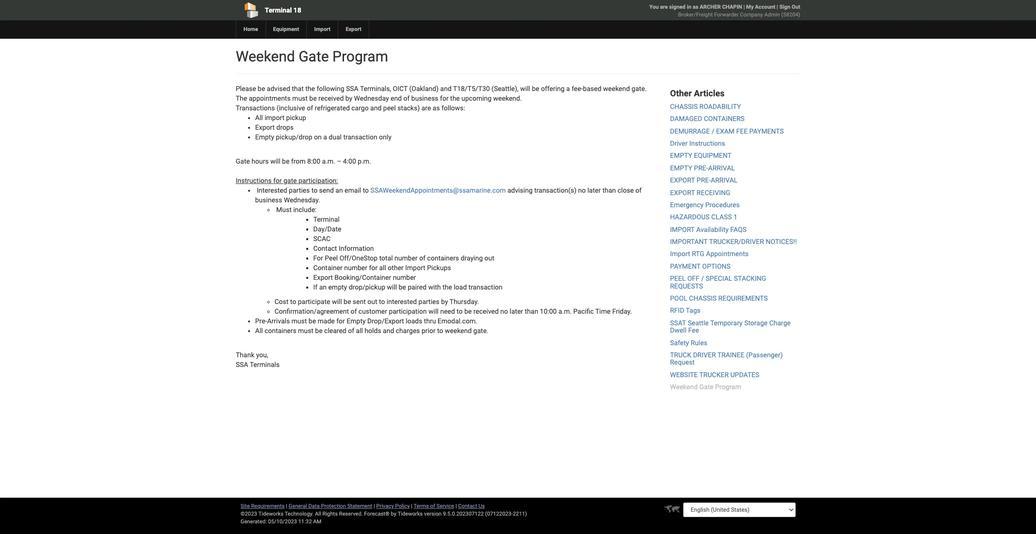 Task type: describe. For each thing, give the bounding box(es) containing it.
export link
[[338, 20, 369, 39]]

for inside advising transaction(s) no later than close of business wednesday. must include: terminal day/date scac contact information for peel off/onestop total number of containers draying out container number for all other import pickups export booking/container number if an empty drop/pickup will be paired with the load transaction
[[369, 264, 378, 272]]

archer
[[700, 4, 721, 10]]

1 export from the top
[[670, 177, 695, 184]]

confirmation/agreement
[[275, 308, 349, 316]]

(seattle),
[[492, 85, 519, 93]]

dual
[[329, 133, 342, 141]]

trucker
[[700, 371, 729, 379]]

pool
[[670, 295, 688, 303]]

transaction inside please be advised that the following ssa terminals, oict (oakland) and t18/t5/t30 (seattle), will be offering a fee-based weekend gate. the appointments must be received by wednesday end of business for the upcoming weekend. transactions (inclusive of refrigerated cargo and peel stacks) are as follows: all import pickup export drops empty pickup/drop on a dual transaction only
[[343, 133, 378, 141]]

all inside "site requirements | general data protection statement | privacy policy | terms of service | contact us ©2023 tideworks technology. all rights reserved. forecast® by tideworks version 9.5.0.202307122 (07122023-2211) generated: 05/10/2023 11:32 am"
[[315, 512, 321, 518]]

thank
[[236, 352, 255, 359]]

peel
[[383, 104, 396, 112]]

0 horizontal spatial instructions
[[236, 177, 272, 185]]

based
[[583, 85, 602, 93]]

import inside advising transaction(s) no later than close of business wednesday. must include: terminal day/date scac contact information for peel off/onestop total number of containers draying out container number for all other import pickups export booking/container number if an empty drop/pickup will be paired with the load transaction
[[405, 264, 426, 272]]

appointments
[[249, 95, 291, 102]]

booking/container
[[335, 274, 391, 282]]

arrivals
[[267, 318, 290, 325]]

0 vertical spatial pre-
[[694, 164, 709, 172]]

be down thursday.
[[465, 308, 472, 316]]

terms
[[414, 504, 429, 510]]

other
[[388, 264, 404, 272]]

pre-
[[255, 318, 267, 325]]

advising transaction(s) no later than close of business wednesday. must include: terminal day/date scac contact information for peel off/onestop total number of containers draying out container number for all other import pickups export booking/container number if an empty drop/pickup will be paired with the load transaction
[[255, 187, 642, 291]]

seattle
[[688, 319, 709, 327]]

be left from
[[282, 158, 290, 165]]

a.m. inside 'cost to participate will be sent out to interested parties by thursday. confirmation/agreement of customer participation will need to be received no later than 10:00 a.m. pacific time friday. pre-arrivals must be made for empty drop/export loads thru emodal.com. all containers must be cleared of all holds and charges prior to weekend gate.'
[[559, 308, 572, 316]]

to down participation:
[[312, 187, 318, 194]]

gate
[[284, 177, 297, 185]]

than inside 'cost to participate will be sent out to interested parties by thursday. confirmation/agreement of customer participation will need to be received no later than 10:00 a.m. pacific time friday. pre-arrivals must be made for empty drop/export loads thru emodal.com. all containers must be cleared of all holds and charges prior to weekend gate.'
[[525, 308, 539, 316]]

cost
[[275, 298, 289, 306]]

weekend inside please be advised that the following ssa terminals, oict (oakland) and t18/t5/t30 (seattle), will be offering a fee-based weekend gate. the appointments must be received by wednesday end of business for the upcoming weekend. transactions (inclusive of refrigerated cargo and peel stacks) are as follows: all import pickup export drops empty pickup/drop on a dual transaction only
[[603, 85, 630, 93]]

payment options link
[[670, 263, 731, 271]]

site requirements link
[[241, 504, 285, 510]]

1 horizontal spatial gate
[[299, 48, 329, 65]]

advised
[[267, 85, 290, 93]]

0 vertical spatial program
[[333, 48, 388, 65]]

of down the sent
[[351, 308, 357, 316]]

technology.
[[285, 512, 314, 518]]

instructions for gate participation:
[[236, 177, 338, 185]]

0 horizontal spatial for
[[273, 177, 282, 185]]

rfid tags link
[[670, 307, 701, 315]]

to right cost
[[290, 298, 296, 306]]

later inside 'cost to participate will be sent out to interested parties by thursday. confirmation/agreement of customer participation will need to be received no later than 10:00 a.m. pacific time friday. pre-arrivals must be made for empty drop/export loads thru emodal.com. all containers must be cleared of all holds and charges prior to weekend gate.'
[[510, 308, 523, 316]]

interested parties to send an email to ssaweekendappointments@ssamarine.com
[[255, 187, 506, 194]]

10:00
[[540, 308, 557, 316]]

please be advised that the following ssa terminals, oict (oakland) and t18/t5/t30 (seattle), will be offering a fee-based weekend gate. the appointments must be received by wednesday end of business for the upcoming weekend. transactions (inclusive of refrigerated cargo and peel stacks) are as follows: all import pickup export drops empty pickup/drop on a dual transaction only
[[236, 85, 649, 141]]

import rtg appointments link
[[670, 250, 749, 258]]

export inside advising transaction(s) no later than close of business wednesday. must include: terminal day/date scac contact information for peel off/onestop total number of containers draying out container number for all other import pickups export booking/container number if an empty drop/pickup will be paired with the load transaction
[[313, 274, 333, 282]]

1 vertical spatial chassis
[[689, 295, 717, 303]]

safety
[[670, 339, 690, 347]]

all inside advising transaction(s) no later than close of business wednesday. must include: terminal day/date scac contact information for peel off/onestop total number of containers draying out container number for all other import pickups export booking/container number if an empty drop/pickup will be paired with the load transaction
[[379, 264, 386, 272]]

the
[[236, 95, 247, 102]]

rules
[[691, 339, 708, 347]]

participation:
[[299, 177, 338, 185]]

off/onestop
[[340, 255, 378, 262]]

2 vertical spatial number
[[393, 274, 416, 282]]

©2023 tideworks
[[241, 512, 284, 518]]

containers inside 'cost to participate will be sent out to interested parties by thursday. confirmation/agreement of customer participation will need to be received no later than 10:00 a.m. pacific time friday. pre-arrivals must be made for empty drop/export loads thru emodal.com. all containers must be cleared of all holds and charges prior to weekend gate.'
[[265, 327, 297, 335]]

contact inside "site requirements | general data protection statement | privacy policy | terms of service | contact us ©2023 tideworks technology. all rights reserved. forecast® by tideworks version 9.5.0.202307122 (07122023-2211) generated: 05/10/2023 11:32 am"
[[458, 504, 477, 510]]

| left general
[[286, 504, 287, 510]]

of up stacks) on the top of the page
[[404, 95, 410, 102]]

0 vertical spatial arrival
[[709, 164, 735, 172]]

pickup/drop
[[276, 133, 313, 141]]

containers
[[704, 115, 745, 123]]

empty inside 'cost to participate will be sent out to interested parties by thursday. confirmation/agreement of customer participation will need to be received no later than 10:00 a.m. pacific time friday. pre-arrivals must be made for empty drop/export loads thru emodal.com. all containers must be cleared of all holds and charges prior to weekend gate.'
[[347, 318, 366, 325]]

of right close
[[636, 187, 642, 194]]

equipment
[[273, 26, 299, 32]]

charges
[[396, 327, 420, 335]]

admin
[[765, 12, 780, 18]]

you are signed in as archer chapin | my account | sign out broker/freight forwarder company admin (58204)
[[650, 4, 801, 18]]

forecast®
[[364, 512, 390, 518]]

be left offering
[[532, 85, 540, 93]]

to right prior
[[437, 327, 443, 335]]

an inside advising transaction(s) no later than close of business wednesday. must include: terminal day/date scac contact information for peel off/onestop total number of containers draying out container number for all other import pickups export booking/container number if an empty drop/pickup will be paired with the load transaction
[[319, 284, 327, 291]]

loads
[[406, 318, 423, 325]]

thank you, ssa terminals
[[236, 352, 280, 369]]

empty equipment link
[[670, 152, 732, 160]]

received inside please be advised that the following ssa terminals, oict (oakland) and t18/t5/t30 (seattle), will be offering a fee-based weekend gate. the appointments must be received by wednesday end of business for the upcoming weekend. transactions (inclusive of refrigerated cargo and peel stacks) are as follows: all import pickup export drops empty pickup/drop on a dual transaction only
[[319, 95, 344, 102]]

tideworks
[[398, 512, 423, 518]]

will up thru
[[429, 308, 439, 316]]

demurrage / exam fee payments link
[[670, 127, 784, 135]]

transaction inside advising transaction(s) no later than close of business wednesday. must include: terminal day/date scac contact information for peel off/onestop total number of containers draying out container number for all other import pickups export booking/container number if an empty drop/pickup will be paired with the load transaction
[[469, 284, 503, 291]]

0 vertical spatial number
[[395, 255, 418, 262]]

privacy
[[377, 504, 394, 510]]

0 vertical spatial chassis
[[670, 103, 698, 110]]

weekend inside 'cost to participate will be sent out to interested parties by thursday. confirmation/agreement of customer participation will need to be received no later than 10:00 a.m. pacific time friday. pre-arrivals must be made for empty drop/export loads thru emodal.com. all containers must be cleared of all holds and charges prior to weekend gate.'
[[445, 327, 472, 335]]

2 vertical spatial must
[[298, 327, 314, 335]]

with
[[428, 284, 441, 291]]

1 vertical spatial number
[[344, 264, 368, 272]]

0 vertical spatial the
[[306, 85, 315, 93]]

1 vertical spatial a
[[324, 133, 327, 141]]

hazardous class 1 link
[[670, 214, 738, 221]]

send
[[319, 187, 334, 194]]

trainee
[[718, 352, 745, 359]]

requirements
[[719, 295, 768, 303]]

0 vertical spatial weekend
[[236, 48, 295, 65]]

of right (inclusive on the top left of the page
[[307, 104, 313, 112]]

damaged
[[670, 115, 703, 123]]

must
[[276, 206, 292, 214]]

18
[[294, 6, 301, 14]]

0 horizontal spatial a.m.
[[322, 158, 335, 165]]

emergency
[[670, 201, 704, 209]]

my
[[747, 4, 754, 10]]

empty inside please be advised that the following ssa terminals, oict (oakland) and t18/t5/t30 (seattle), will be offering a fee-based weekend gate. the appointments must be received by wednesday end of business for the upcoming weekend. transactions (inclusive of refrigerated cargo and peel stacks) are as follows: all import pickup export drops empty pickup/drop on a dual transaction only
[[255, 133, 274, 141]]

0 vertical spatial /
[[712, 127, 715, 135]]

will inside please be advised that the following ssa terminals, oict (oakland) and t18/t5/t30 (seattle), will be offering a fee-based weekend gate. the appointments must be received by wednesday end of business for the upcoming weekend. transactions (inclusive of refrigerated cargo and peel stacks) are as follows: all import pickup export drops empty pickup/drop on a dual transaction only
[[521, 85, 531, 93]]

ssa inside thank you, ssa terminals
[[236, 361, 248, 369]]

weekend.
[[494, 95, 522, 102]]

1 vertical spatial arrival
[[711, 177, 738, 184]]

parties inside 'cost to participate will be sent out to interested parties by thursday. confirmation/agreement of customer participation will need to be received no later than 10:00 a.m. pacific time friday. pre-arrivals must be made for empty drop/export loads thru emodal.com. all containers must be cleared of all holds and charges prior to weekend gate.'
[[419, 298, 440, 306]]

transactions
[[236, 104, 275, 112]]

0 vertical spatial an
[[336, 187, 343, 194]]

by inside 'cost to participate will be sent out to interested parties by thursday. confirmation/agreement of customer participation will need to be received no later than 10:00 a.m. pacific time friday. pre-arrivals must be made for empty drop/export loads thru emodal.com. all containers must be cleared of all holds and charges prior to weekend gate.'
[[441, 298, 448, 306]]

data
[[309, 504, 320, 510]]

need
[[440, 308, 455, 316]]

important trucker/driver notices!! link
[[670, 238, 797, 246]]

that
[[292, 85, 304, 93]]

9.5.0.202307122
[[443, 512, 484, 518]]

empty
[[328, 284, 347, 291]]

storage
[[745, 319, 768, 327]]

site
[[241, 504, 250, 510]]

| up tideworks
[[411, 504, 413, 510]]

exam
[[717, 127, 735, 135]]

| up "9.5.0.202307122"
[[456, 504, 457, 510]]

gate. inside 'cost to participate will be sent out to interested parties by thursday. confirmation/agreement of customer participation will need to be received no later than 10:00 a.m. pacific time friday. pre-arrivals must be made for empty drop/export loads thru emodal.com. all containers must be cleared of all holds and charges prior to weekend gate.'
[[474, 327, 489, 335]]

paired
[[408, 284, 427, 291]]

1
[[734, 214, 738, 221]]

container
[[313, 264, 343, 272]]

of up paired
[[420, 255, 426, 262]]

demurrage
[[670, 127, 710, 135]]

export receiving link
[[670, 189, 731, 197]]

site requirements | general data protection statement | privacy policy | terms of service | contact us ©2023 tideworks technology. all rights reserved. forecast® by tideworks version 9.5.0.202307122 (07122023-2211) generated: 05/10/2023 11:32 am
[[241, 504, 527, 526]]

1 empty from the top
[[670, 152, 693, 160]]

than inside advising transaction(s) no later than close of business wednesday. must include: terminal day/date scac contact information for peel off/onestop total number of containers draying out container number for all other import pickups export booking/container number if an empty drop/pickup will be paired with the load transaction
[[603, 187, 616, 194]]

to right email
[[363, 187, 369, 194]]

in
[[687, 4, 692, 10]]

empty pre-arrival link
[[670, 164, 735, 172]]

pickups
[[427, 264, 451, 272]]

receiving
[[697, 189, 731, 197]]

business for
[[412, 95, 449, 102]]

weekend inside other articles chassis roadability damaged containers demurrage / exam fee payments driver instructions empty equipment empty pre-arrival export pre-arrival export receiving emergency procedures hazardous class 1 import availability faqs important trucker/driver notices!! import rtg appointments payment options peel off / special stacking requests pool chassis requirements rfid tags ssat seattle temporary storage charge dwell fee safety rules truck driver trainee (passenger) request website trucker updates weekend gate program
[[670, 384, 698, 391]]

by inside "site requirements | general data protection statement | privacy policy | terms of service | contact us ©2023 tideworks technology. all rights reserved. forecast® by tideworks version 9.5.0.202307122 (07122023-2211) generated: 05/10/2023 11:32 am"
[[391, 512, 397, 518]]

be down confirmation/agreement
[[309, 318, 316, 325]]

wednesday
[[354, 95, 389, 102]]

upcoming
[[462, 95, 492, 102]]

1 vertical spatial pre-
[[697, 177, 711, 184]]

will right hours
[[271, 158, 281, 165]]

offering
[[541, 85, 565, 93]]

as inside please be advised that the following ssa terminals, oict (oakland) and t18/t5/t30 (seattle), will be offering a fee-based weekend gate. the appointments must be received by wednesday end of business for the upcoming weekend. transactions (inclusive of refrigerated cargo and peel stacks) are as follows: all import pickup export drops empty pickup/drop on a dual transaction only
[[433, 104, 440, 112]]



Task type: vqa. For each thing, say whether or not it's contained in the screenshot.
the bottom genset
no



Task type: locate. For each thing, give the bounding box(es) containing it.
1 vertical spatial received
[[474, 308, 499, 316]]

1 vertical spatial export
[[255, 124, 275, 131]]

no
[[578, 187, 586, 194], [501, 308, 508, 316]]

gate. down emodal.com.
[[474, 327, 489, 335]]

1 vertical spatial must
[[292, 318, 307, 325]]

import up weekend gate program
[[314, 26, 331, 32]]

stacking
[[734, 275, 767, 283]]

1 vertical spatial by
[[441, 298, 448, 306]]

interested
[[257, 187, 287, 194]]

1 vertical spatial later
[[510, 308, 523, 316]]

0 horizontal spatial containers
[[265, 327, 297, 335]]

to up emodal.com.
[[457, 308, 463, 316]]

0 horizontal spatial parties
[[289, 187, 310, 194]]

1 horizontal spatial gate.
[[632, 85, 647, 93]]

prior
[[422, 327, 436, 335]]

no right transaction(s)
[[578, 187, 586, 194]]

a left fee-
[[567, 85, 570, 93]]

gate down the 'trucker'
[[700, 384, 714, 391]]

export
[[346, 26, 362, 32], [255, 124, 275, 131], [313, 274, 333, 282]]

of up version
[[430, 504, 435, 510]]

1 horizontal spatial by
[[391, 512, 397, 518]]

0 vertical spatial terminal
[[265, 6, 292, 14]]

for up interested
[[273, 177, 282, 185]]

are right you
[[660, 4, 668, 10]]

be inside advising transaction(s) no later than close of business wednesday. must include: terminal day/date scac contact information for peel off/onestop total number of containers draying out container number for all other import pickups export booking/container number if an empty drop/pickup will be paired with the load transaction
[[399, 284, 406, 291]]

export down container
[[313, 274, 333, 282]]

and
[[441, 85, 452, 93], [370, 104, 382, 112], [383, 327, 394, 335]]

0 horizontal spatial later
[[510, 308, 523, 316]]

to up customer
[[379, 298, 385, 306]]

faqs
[[731, 226, 747, 234]]

thursday.
[[450, 298, 479, 306]]

05/10/2023
[[268, 519, 297, 526]]

1 horizontal spatial for
[[337, 318, 345, 325]]

ssa
[[346, 85, 359, 93], [236, 361, 248, 369]]

1 horizontal spatial a.m.
[[559, 308, 572, 316]]

the
[[306, 85, 315, 93], [450, 95, 460, 102], [443, 284, 452, 291]]

hazardous
[[670, 214, 710, 221]]

number up other
[[395, 255, 418, 262]]

truck
[[670, 352, 692, 359]]

stacks)
[[398, 104, 420, 112]]

by inside please be advised that the following ssa terminals, oict (oakland) and t18/t5/t30 (seattle), will be offering a fee-based weekend gate. the appointments must be received by wednesday end of business for the upcoming weekend. transactions (inclusive of refrigerated cargo and peel stacks) are as follows: all import pickup export drops empty pickup/drop on a dual transaction only
[[346, 95, 353, 102]]

0 vertical spatial parties
[[289, 187, 310, 194]]

1 horizontal spatial than
[[603, 187, 616, 194]]

import availability faqs link
[[670, 226, 747, 234]]

requirements
[[251, 504, 285, 510]]

and down drop/export
[[383, 327, 394, 335]]

1 vertical spatial for
[[369, 264, 378, 272]]

later
[[588, 187, 601, 194], [510, 308, 523, 316]]

0 vertical spatial all
[[255, 114, 263, 122]]

peel
[[325, 255, 338, 262]]

2 vertical spatial the
[[443, 284, 452, 291]]

export up export receiving link at the right
[[670, 177, 695, 184]]

and inside 'cost to participate will be sent out to interested parties by thursday. confirmation/agreement of customer participation will need to be received no later than 10:00 a.m. pacific time friday. pre-arrivals must be made for empty drop/export loads thru emodal.com. all containers must be cleared of all holds and charges prior to weekend gate.'
[[383, 327, 394, 335]]

0 horizontal spatial all
[[356, 327, 363, 335]]

0 vertical spatial must
[[292, 95, 308, 102]]

and up business for
[[441, 85, 452, 93]]

0 vertical spatial instructions
[[690, 140, 726, 147]]

be left the sent
[[344, 298, 351, 306]]

an right send
[[336, 187, 343, 194]]

other articles chassis roadability damaged containers demurrage / exam fee payments driver instructions empty equipment empty pre-arrival export pre-arrival export receiving emergency procedures hazardous class 1 import availability faqs important trucker/driver notices!! import rtg appointments payment options peel off / special stacking requests pool chassis requirements rfid tags ssat seattle temporary storage charge dwell fee safety rules truck driver trainee (passenger) request website trucker updates weekend gate program
[[670, 88, 797, 391]]

0 vertical spatial transaction
[[343, 133, 378, 141]]

import
[[265, 114, 285, 122]]

0 horizontal spatial empty
[[255, 133, 274, 141]]

terminal inside advising transaction(s) no later than close of business wednesday. must include: terminal day/date scac contact information for peel off/onestop total number of containers draying out container number for all other import pickups export booking/container number if an empty drop/pickup will be paired with the load transaction
[[313, 216, 340, 224]]

export inside please be advised that the following ssa terminals, oict (oakland) and t18/t5/t30 (seattle), will be offering a fee-based weekend gate. the appointments must be received by wednesday end of business for the upcoming weekend. transactions (inclusive of refrigerated cargo and peel stacks) are as follows: all import pickup export drops empty pickup/drop on a dual transaction only
[[255, 124, 275, 131]]

0 vertical spatial empty
[[255, 133, 274, 141]]

number down other
[[393, 274, 416, 282]]

following
[[317, 85, 345, 93]]

gate inside other articles chassis roadability damaged containers demurrage / exam fee payments driver instructions empty equipment empty pre-arrival export pre-arrival export receiving emergency procedures hazardous class 1 import availability faqs important trucker/driver notices!! import rtg appointments payment options peel off / special stacking requests pool chassis requirements rfid tags ssat seattle temporary storage charge dwell fee safety rules truck driver trainee (passenger) request website trucker updates weekend gate program
[[700, 384, 714, 391]]

safety rules link
[[670, 339, 708, 347]]

contact inside advising transaction(s) no later than close of business wednesday. must include: terminal day/date scac contact information for peel off/onestop total number of containers draying out container number for all other import pickups export booking/container number if an empty drop/pickup will be paired with the load transaction
[[313, 245, 337, 253]]

0 horizontal spatial out
[[368, 298, 377, 306]]

all down pre-
[[255, 327, 263, 335]]

by up cargo at the top left of page
[[346, 95, 353, 102]]

all inside 'cost to participate will be sent out to interested parties by thursday. confirmation/agreement of customer participation will need to be received no later than 10:00 a.m. pacific time friday. pre-arrivals must be made for empty drop/export loads thru emodal.com. all containers must be cleared of all holds and charges prior to weekend gate.'
[[255, 327, 263, 335]]

instructions up equipment
[[690, 140, 726, 147]]

are inside please be advised that the following ssa terminals, oict (oakland) and t18/t5/t30 (seattle), will be offering a fee-based weekend gate. the appointments must be received by wednesday end of business for the upcoming weekend. transactions (inclusive of refrigerated cargo and peel stacks) are as follows: all import pickup export drops empty pickup/drop on a dual transaction only
[[422, 104, 431, 112]]

an right if
[[319, 284, 327, 291]]

1 vertical spatial weekend
[[445, 327, 472, 335]]

updates
[[731, 371, 760, 379]]

8:00
[[307, 158, 321, 165]]

(07122023-
[[485, 512, 513, 518]]

rtg
[[692, 250, 705, 258]]

program inside other articles chassis roadability damaged containers demurrage / exam fee payments driver instructions empty equipment empty pre-arrival export pre-arrival export receiving emergency procedures hazardous class 1 import availability faqs important trucker/driver notices!! import rtg appointments payment options peel off / special stacking requests pool chassis requirements rfid tags ssat seattle temporary storage charge dwell fee safety rules truck driver trainee (passenger) request website trucker updates weekend gate program
[[716, 384, 742, 391]]

you
[[650, 4, 659, 10]]

will up "weekend."
[[521, 85, 531, 93]]

program down website trucker updates link
[[716, 384, 742, 391]]

1 horizontal spatial parties
[[419, 298, 440, 306]]

1 vertical spatial out
[[368, 298, 377, 306]]

pre- down empty pre-arrival link
[[697, 177, 711, 184]]

2 empty from the top
[[670, 164, 693, 172]]

advising
[[508, 187, 533, 194]]

scac
[[313, 235, 331, 243]]

1 horizontal spatial received
[[474, 308, 499, 316]]

program down export link
[[333, 48, 388, 65]]

0 vertical spatial and
[[441, 85, 452, 93]]

ssa up cargo at the top left of page
[[346, 85, 359, 93]]

empty down driver
[[670, 152, 693, 160]]

all
[[379, 264, 386, 272], [356, 327, 363, 335]]

you,
[[256, 352, 268, 359]]

1 horizontal spatial as
[[693, 4, 699, 10]]

draying
[[461, 255, 483, 262]]

gate. inside please be advised that the following ssa terminals, oict (oakland) and t18/t5/t30 (seattle), will be offering a fee-based weekend gate. the appointments must be received by wednesday end of business for the upcoming weekend. transactions (inclusive of refrigerated cargo and peel stacks) are as follows: all import pickup export drops empty pickup/drop on a dual transaction only
[[632, 85, 647, 93]]

gate
[[299, 48, 329, 65], [236, 158, 250, 165], [700, 384, 714, 391]]

be up interested
[[399, 284, 406, 291]]

fee-
[[572, 85, 583, 93]]

availability
[[697, 226, 729, 234]]

1 horizontal spatial instructions
[[690, 140, 726, 147]]

terminals
[[250, 361, 280, 369]]

export up the emergency
[[670, 189, 695, 197]]

time
[[596, 308, 611, 316]]

0 horizontal spatial import
[[314, 26, 331, 32]]

transaction right load
[[469, 284, 503, 291]]

terminals,
[[360, 85, 391, 93]]

1 vertical spatial empty
[[347, 318, 366, 325]]

2 vertical spatial export
[[313, 274, 333, 282]]

instructions inside other articles chassis roadability damaged containers demurrage / exam fee payments driver instructions empty equipment empty pre-arrival export pre-arrival export receiving emergency procedures hazardous class 1 import availability faqs important trucker/driver notices!! import rtg appointments payment options peel off / special stacking requests pool chassis requirements rfid tags ssat seattle temporary storage charge dwell fee safety rules truck driver trainee (passenger) request website trucker updates weekend gate program
[[690, 140, 726, 147]]

0 horizontal spatial gate.
[[474, 327, 489, 335]]

no inside advising transaction(s) no later than close of business wednesday. must include: terminal day/date scac contact information for peel off/onestop total number of containers draying out container number for all other import pickups export booking/container number if an empty drop/pickup will be paired with the load transaction
[[578, 187, 586, 194]]

notices!!
[[766, 238, 797, 246]]

0 vertical spatial received
[[319, 95, 344, 102]]

contact down scac on the top of the page
[[313, 245, 337, 253]]

0 vertical spatial as
[[693, 4, 699, 10]]

1 vertical spatial ssa
[[236, 361, 248, 369]]

| left my
[[744, 4, 745, 10]]

/ left exam
[[712, 127, 715, 135]]

0 vertical spatial weekend
[[603, 85, 630, 93]]

drop/pickup
[[349, 284, 385, 291]]

transaction up p.m.
[[343, 133, 378, 141]]

all down total
[[379, 264, 386, 272]]

0 vertical spatial gate
[[299, 48, 329, 65]]

2 horizontal spatial for
[[369, 264, 378, 272]]

1 horizontal spatial export
[[313, 274, 333, 282]]

fee
[[737, 127, 748, 135]]

sign out link
[[780, 4, 801, 10]]

parties down with
[[419, 298, 440, 306]]

general data protection statement link
[[289, 504, 373, 510]]

follows:
[[442, 104, 465, 112]]

am
[[313, 519, 322, 526]]

import inside other articles chassis roadability damaged containers demurrage / exam fee payments driver instructions empty equipment empty pre-arrival export pre-arrival export receiving emergency procedures hazardous class 1 import availability faqs important trucker/driver notices!! import rtg appointments payment options peel off / special stacking requests pool chassis requirements rfid tags ssat seattle temporary storage charge dwell fee safety rules truck driver trainee (passenger) request website trucker updates weekend gate program
[[670, 250, 691, 258]]

instructions down hours
[[236, 177, 272, 185]]

1 vertical spatial an
[[319, 284, 327, 291]]

0 vertical spatial by
[[346, 95, 353, 102]]

t18/t5/t30
[[453, 85, 490, 93]]

must inside please be advised that the following ssa terminals, oict (oakland) and t18/t5/t30 (seattle), will be offering a fee-based weekend gate. the appointments must be received by wednesday end of business for the upcoming weekend. transactions (inclusive of refrigerated cargo and peel stacks) are as follows: all import pickup export drops empty pickup/drop on a dual transaction only
[[292, 95, 308, 102]]

2 vertical spatial gate
[[700, 384, 714, 391]]

for inside 'cost to participate will be sent out to interested parties by thursday. confirmation/agreement of customer participation will need to be received no later than 10:00 a.m. pacific time friday. pre-arrivals must be made for empty drop/export loads thru emodal.com. all containers must be cleared of all holds and charges prior to weekend gate.'
[[337, 318, 345, 325]]

statement
[[348, 504, 373, 510]]

truck driver trainee (passenger) request link
[[670, 352, 783, 367]]

out
[[485, 255, 495, 262], [368, 298, 377, 306]]

out up customer
[[368, 298, 377, 306]]

for
[[273, 177, 282, 185], [369, 264, 378, 272], [337, 318, 345, 325]]

all inside please be advised that the following ssa terminals, oict (oakland) and t18/t5/t30 (seattle), will be offering a fee-based weekend gate. the appointments must be received by wednesday end of business for the upcoming weekend. transactions (inclusive of refrigerated cargo and peel stacks) are as follows: all import pickup export drops empty pickup/drop on a dual transaction only
[[255, 114, 263, 122]]

1 horizontal spatial a
[[567, 85, 570, 93]]

the right with
[[443, 284, 452, 291]]

arrival up receiving
[[711, 177, 738, 184]]

0 horizontal spatial weekend
[[445, 327, 472, 335]]

1 horizontal spatial weekend
[[603, 85, 630, 93]]

2 vertical spatial by
[[391, 512, 397, 518]]

articles
[[694, 88, 725, 98]]

chassis up damaged
[[670, 103, 698, 110]]

special
[[706, 275, 733, 283]]

0 horizontal spatial and
[[370, 104, 382, 112]]

are down business for
[[422, 104, 431, 112]]

received down 'following'
[[319, 95, 344, 102]]

1 vertical spatial parties
[[419, 298, 440, 306]]

general
[[289, 504, 307, 510]]

ssaweekendappointments@ssamarine.com link
[[371, 187, 506, 194]]

chassis up tags
[[689, 295, 717, 303]]

payments
[[750, 127, 784, 135]]

| left sign
[[777, 4, 779, 10]]

generated:
[[241, 519, 267, 526]]

contact up "9.5.0.202307122"
[[458, 504, 477, 510]]

0 horizontal spatial an
[[319, 284, 327, 291]]

a
[[567, 85, 570, 93], [324, 133, 327, 141]]

0 horizontal spatial no
[[501, 308, 508, 316]]

0 vertical spatial all
[[379, 264, 386, 272]]

out inside 'cost to participate will be sent out to interested parties by thursday. confirmation/agreement of customer participation will need to be received no later than 10:00 a.m. pacific time friday. pre-arrivals must be made for empty drop/export loads thru emodal.com. all containers must be cleared of all holds and charges prior to weekend gate.'
[[368, 298, 377, 306]]

weekend down website
[[670, 384, 698, 391]]

for up booking/container in the left of the page
[[369, 264, 378, 272]]

0 vertical spatial later
[[588, 187, 601, 194]]

1 vertical spatial no
[[501, 308, 508, 316]]

cargo
[[352, 104, 369, 112]]

| up forecast®
[[374, 504, 375, 510]]

1 vertical spatial and
[[370, 104, 382, 112]]

will inside advising transaction(s) no later than close of business wednesday. must include: terminal day/date scac contact information for peel off/onestop total number of containers draying out container number for all other import pickups export booking/container number if an empty drop/pickup will be paired with the load transaction
[[387, 284, 397, 291]]

1 horizontal spatial out
[[485, 255, 495, 262]]

terms of service link
[[414, 504, 454, 510]]

2 horizontal spatial export
[[346, 26, 362, 32]]

later left close
[[588, 187, 601, 194]]

later left 10:00 on the right
[[510, 308, 523, 316]]

than left close
[[603, 187, 616, 194]]

empty
[[670, 152, 693, 160], [670, 164, 693, 172]]

be up the appointments
[[258, 85, 265, 93]]

empty down empty equipment "link"
[[670, 164, 693, 172]]

(oakland)
[[409, 85, 439, 93]]

1 horizontal spatial program
[[716, 384, 742, 391]]

(passenger)
[[747, 352, 783, 359]]

containers up pickups
[[427, 255, 459, 262]]

for up 'cleared' on the left bottom of the page
[[337, 318, 345, 325]]

(inclusive
[[277, 104, 305, 112]]

contact us link
[[458, 504, 485, 510]]

1 vertical spatial are
[[422, 104, 431, 112]]

empty
[[255, 133, 274, 141], [347, 318, 366, 325]]

out right draying
[[485, 255, 495, 262]]

1 vertical spatial than
[[525, 308, 539, 316]]

to
[[312, 187, 318, 194], [363, 187, 369, 194], [290, 298, 296, 306], [379, 298, 385, 306], [457, 308, 463, 316], [437, 327, 443, 335]]

containers down arrivals
[[265, 327, 297, 335]]

0 horizontal spatial a
[[324, 133, 327, 141]]

sent
[[353, 298, 366, 306]]

gate hours will be from 8:00 a.m. – 4:00 p.m.
[[236, 158, 371, 165]]

all up am
[[315, 512, 321, 518]]

ssa down thank
[[236, 361, 248, 369]]

empty down import
[[255, 133, 274, 141]]

are inside you are signed in as archer chapin | my account | sign out broker/freight forwarder company admin (58204)
[[660, 4, 668, 10]]

1 vertical spatial contact
[[458, 504, 477, 510]]

policy
[[395, 504, 410, 510]]

website
[[670, 371, 698, 379]]

no left 10:00 on the right
[[501, 308, 508, 316]]

0 horizontal spatial weekend
[[236, 48, 295, 65]]

2 horizontal spatial and
[[441, 85, 452, 93]]

1 vertical spatial the
[[450, 95, 460, 102]]

oict
[[393, 85, 408, 93]]

gate left hours
[[236, 158, 250, 165]]

0 vertical spatial import
[[314, 26, 331, 32]]

1 vertical spatial containers
[[265, 327, 297, 335]]

end
[[391, 95, 402, 102]]

export down the terminal 18 link
[[346, 26, 362, 32]]

by up need
[[441, 298, 448, 306]]

0 vertical spatial out
[[485, 255, 495, 262]]

ssa inside please be advised that the following ssa terminals, oict (oakland) and t18/t5/t30 (seattle), will be offering a fee-based weekend gate. the appointments must be received by wednesday end of business for the upcoming weekend. transactions (inclusive of refrigerated cargo and peel stacks) are as follows: all import pickup export drops empty pickup/drop on a dual transaction only
[[346, 85, 359, 93]]

damaged containers link
[[670, 115, 745, 123]]

as down business for
[[433, 104, 440, 112]]

1 horizontal spatial import
[[405, 264, 426, 272]]

the inside advising transaction(s) no later than close of business wednesday. must include: terminal day/date scac contact information for peel off/onestop total number of containers draying out container number for all other import pickups export booking/container number if an empty drop/pickup will be paired with the load transaction
[[443, 284, 452, 291]]

information
[[339, 245, 374, 253]]

1 horizontal spatial an
[[336, 187, 343, 194]]

and down wednesday
[[370, 104, 382, 112]]

of right 'cleared' on the left bottom of the page
[[348, 327, 354, 335]]

1 horizontal spatial weekend
[[670, 384, 698, 391]]

0 vertical spatial no
[[578, 187, 586, 194]]

of inside "site requirements | general data protection statement | privacy policy | terms of service | contact us ©2023 tideworks technology. all rights reserved. forecast® by tideworks version 9.5.0.202307122 (07122023-2211) generated: 05/10/2023 11:32 am"
[[430, 504, 435, 510]]

0 vertical spatial a.m.
[[322, 158, 335, 165]]

terminal up 'day/date'
[[313, 216, 340, 224]]

a.m. right 10:00 on the right
[[559, 308, 572, 316]]

0 horizontal spatial as
[[433, 104, 440, 112]]

2 export from the top
[[670, 189, 695, 197]]

weekend down emodal.com.
[[445, 327, 472, 335]]

0 vertical spatial a
[[567, 85, 570, 93]]

1 vertical spatial program
[[716, 384, 742, 391]]

for
[[313, 255, 323, 262]]

as right in
[[693, 4, 699, 10]]

0 horizontal spatial gate
[[236, 158, 250, 165]]

0 horizontal spatial /
[[702, 275, 704, 283]]

0 vertical spatial export
[[670, 177, 695, 184]]

no inside 'cost to participate will be sent out to interested parties by thursday. confirmation/agreement of customer participation will need to be received no later than 10:00 a.m. pacific time friday. pre-arrivals must be made for empty drop/export loads thru emodal.com. all containers must be cleared of all holds and charges prior to weekend gate.'
[[501, 308, 508, 316]]

4:00
[[343, 158, 356, 165]]

1 horizontal spatial later
[[588, 187, 601, 194]]

gate down import link
[[299, 48, 329, 65]]

weekend right based
[[603, 85, 630, 93]]

participation
[[389, 308, 427, 316]]

parties
[[289, 187, 310, 194], [419, 298, 440, 306]]

terminal left 18
[[265, 6, 292, 14]]

containers inside advising transaction(s) no later than close of business wednesday. must include: terminal day/date scac contact information for peel off/onestop total number of containers draying out container number for all other import pickups export booking/container number if an empty drop/pickup will be paired with the load transaction
[[427, 255, 459, 262]]

1 horizontal spatial ssa
[[346, 85, 359, 93]]

all inside 'cost to participate will be sent out to interested parties by thursday. confirmation/agreement of customer participation will need to be received no later than 10:00 a.m. pacific time friday. pre-arrivals must be made for empty drop/export loads thru emodal.com. all containers must be cleared of all holds and charges prior to weekend gate.'
[[356, 327, 363, 335]]

be down 'following'
[[310, 95, 317, 102]]

received down thursday.
[[474, 308, 499, 316]]

the right 'that'
[[306, 85, 315, 93]]

email
[[345, 187, 361, 194]]

pre- down empty equipment "link"
[[694, 164, 709, 172]]

protection
[[321, 504, 346, 510]]

number down off/onestop
[[344, 264, 368, 272]]

later inside advising transaction(s) no later than close of business wednesday. must include: terminal day/date scac contact information for peel off/onestop total number of containers draying out container number for all other import pickups export booking/container number if an empty drop/pickup will be paired with the load transaction
[[588, 187, 601, 194]]

2 horizontal spatial import
[[670, 250, 691, 258]]

drops
[[277, 124, 294, 131]]

0 horizontal spatial received
[[319, 95, 344, 102]]

out inside advising transaction(s) no later than close of business wednesday. must include: terminal day/date scac contact information for peel off/onestop total number of containers draying out container number for all other import pickups export booking/container number if an empty drop/pickup will be paired with the load transaction
[[485, 255, 495, 262]]

weekend down home link
[[236, 48, 295, 65]]

will down empty
[[332, 298, 342, 306]]

as inside you are signed in as archer chapin | my account | sign out broker/freight forwarder company admin (58204)
[[693, 4, 699, 10]]

be down made
[[315, 327, 323, 335]]

important
[[670, 238, 708, 246]]

received inside 'cost to participate will be sent out to interested parties by thursday. confirmation/agreement of customer participation will need to be received no later than 10:00 a.m. pacific time friday. pre-arrivals must be made for empty drop/export loads thru emodal.com. all containers must be cleared of all holds and charges prior to weekend gate.'
[[474, 308, 499, 316]]

will up interested
[[387, 284, 397, 291]]



